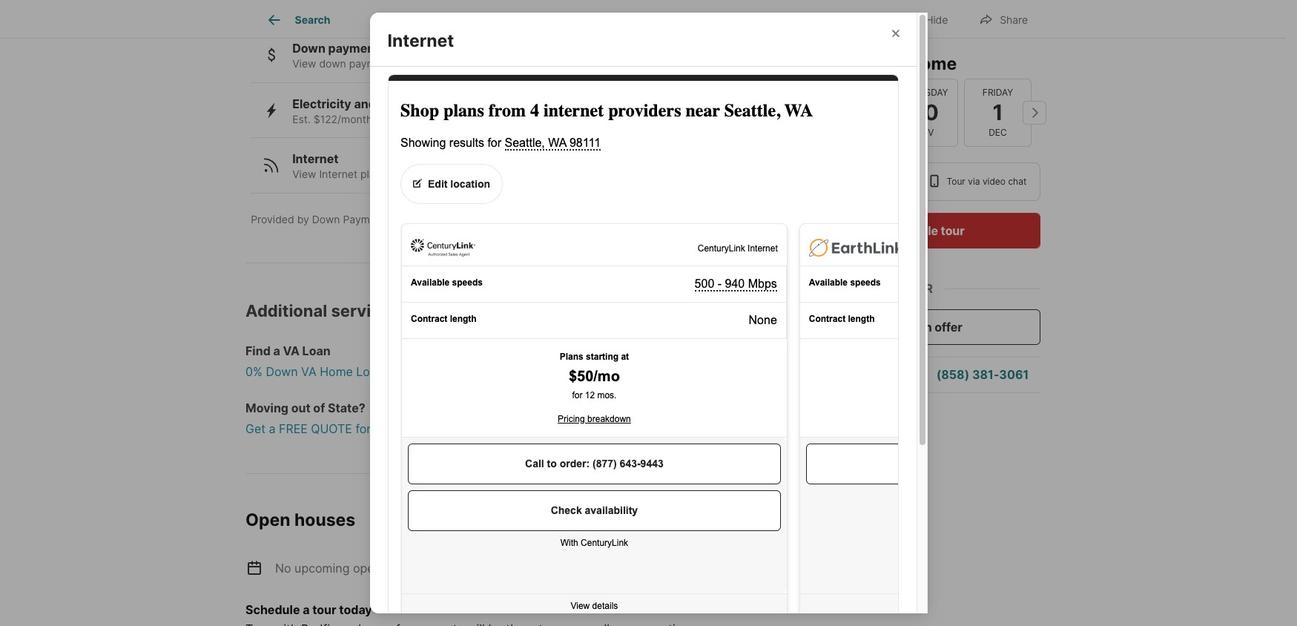 Task type: vqa. For each thing, say whether or not it's contained in the screenshot.
left the Get
yes



Task type: describe. For each thing, give the bounding box(es) containing it.
person
[[871, 176, 902, 187]]

for for down payment assistance view down payment assistance programs for this home.
[[499, 57, 513, 70]]

find
[[246, 343, 271, 358]]

ask a question link
[[823, 367, 909, 382]]

climate tab
[[618, 2, 695, 38]]

home details tab
[[436, 2, 540, 38]]

additional
[[246, 301, 327, 320]]

a for ask
[[849, 367, 855, 382]]

1 horizontal spatial home
[[910, 53, 957, 74]]

home details
[[456, 14, 520, 26]]

30
[[910, 99, 939, 125]]

open houses
[[246, 510, 356, 530]]

start an offer
[[887, 320, 963, 335]]

hide
[[926, 13, 948, 26]]

for inside internet view internet plans and providers available for this home
[[506, 168, 519, 181]]

programs
[[450, 57, 497, 70]]

question
[[858, 367, 909, 382]]

search link
[[265, 11, 331, 29]]

(858)
[[937, 367, 970, 382]]

go tour this home
[[809, 53, 957, 74]]

electricity
[[292, 96, 351, 111]]

services
[[331, 301, 399, 320]]

this up thursday
[[874, 53, 906, 74]]

(858) 381-3061
[[937, 367, 1029, 382]]

0 horizontal spatial houses
[[294, 510, 356, 530]]

internet for internet
[[388, 30, 454, 51]]

0% down va home loans: get quote link
[[246, 363, 794, 380]]

home.
[[537, 57, 567, 70]]

or
[[916, 281, 933, 296]]

schools
[[559, 14, 598, 26]]

tour for go
[[836, 53, 871, 74]]

1 vertical spatial payment
[[349, 57, 392, 70]]

state?
[[328, 400, 366, 415]]

1 vertical spatial va
[[301, 364, 317, 379]]

hide button
[[892, 3, 961, 34]]

schedule tour
[[884, 223, 965, 238]]

0 vertical spatial payment
[[328, 41, 379, 56]]

loan
[[302, 343, 331, 358]]

and inside internet view internet plans and providers available for this home
[[390, 168, 408, 181]]

tab list containing search
[[246, 0, 706, 38]]

quote
[[311, 421, 352, 436]]

ask
[[823, 367, 846, 382]]

details
[[488, 14, 520, 26]]

from
[[515, 421, 541, 436]]

start an offer button
[[809, 309, 1041, 345]]

get a free quote for your long distance move from u-pack! link
[[246, 420, 794, 438]]

moving
[[246, 400, 289, 415]]

upcoming
[[295, 561, 350, 575]]

in
[[861, 176, 869, 187]]

additional services
[[246, 301, 399, 320]]

home inside find a va loan 0% down va home loans: get quote
[[320, 364, 353, 379]]

no upcoming open houses
[[275, 561, 425, 575]]

est.
[[292, 113, 311, 125]]

quote
[[420, 364, 454, 379]]

(858) 381-3061 link
[[937, 367, 1029, 382]]

2 vertical spatial internet
[[319, 168, 358, 181]]

out
[[291, 400, 311, 415]]

go
[[809, 53, 832, 74]]

long
[[403, 421, 427, 436]]

find a va loan 0% down va home loans: get quote
[[246, 343, 454, 379]]

down inside the down payment assistance view down payment assistance programs for this home.
[[292, 41, 326, 56]]

open
[[353, 561, 381, 575]]

moving out of state? get a free quote for your long distance move from u-pack!
[[246, 400, 589, 436]]

via
[[968, 176, 980, 187]]

1
[[993, 99, 1003, 125]]

tour via video chat option
[[917, 162, 1041, 201]]

tour for tour via video chat
[[947, 176, 966, 187]]

cancel
[[845, 255, 872, 266]]

$122/month
[[314, 113, 373, 125]]

provided by down payment resource, wattbuy, and allconnect
[[251, 213, 562, 225]]

nov
[[915, 127, 934, 138]]

resource,
[[389, 213, 438, 225]]

home inside tab
[[456, 14, 485, 26]]

1 vertical spatial houses
[[385, 561, 425, 575]]

this inside internet view internet plans and providers available for this home
[[522, 168, 540, 181]]

get inside moving out of state? get a free quote for your long distance move from u-pack!
[[246, 421, 266, 436]]

payment
[[343, 213, 386, 225]]

start
[[887, 320, 915, 335]]

anytime
[[875, 255, 908, 266]]

internet dialog
[[370, 13, 928, 626]]

internet element
[[388, 13, 472, 52]]

electricity and solar est. $122/month
[[292, 96, 408, 125]]

0 horizontal spatial tour
[[312, 602, 336, 617]]

free
[[279, 421, 308, 436]]

dec
[[989, 127, 1007, 138]]

down inside find a va loan 0% down va home loans: get quote
[[266, 364, 298, 379]]

u-
[[544, 421, 558, 436]]

1 vertical spatial down
[[312, 213, 340, 225]]



Task type: locate. For each thing, give the bounding box(es) containing it.
houses up upcoming
[[294, 510, 356, 530]]

overview tab
[[350, 2, 436, 38]]

1 horizontal spatial tour
[[836, 53, 871, 74]]

of
[[313, 400, 325, 415]]

for left your
[[356, 421, 371, 436]]

tour inside tour via video chat option
[[947, 176, 966, 187]]

0 horizontal spatial get
[[246, 421, 266, 436]]

1 vertical spatial view
[[292, 168, 316, 181]]

0 vertical spatial get
[[397, 364, 417, 379]]

for inside the down payment assistance view down payment assistance programs for this home.
[[499, 57, 513, 70]]

next image
[[1023, 101, 1047, 125]]

0 horizontal spatial va
[[283, 343, 300, 358]]

for for moving out of state? get a free quote for your long distance move from u-pack!
[[356, 421, 371, 436]]

0 vertical spatial assistance
[[382, 41, 445, 56]]

tour for schedule
[[941, 223, 965, 238]]

0 vertical spatial home
[[456, 14, 485, 26]]

1 horizontal spatial get
[[397, 364, 417, 379]]

0 vertical spatial houses
[[294, 510, 356, 530]]

it's free, cancel anytime
[[809, 255, 908, 266]]

get left quote
[[397, 364, 417, 379]]

overview
[[370, 14, 416, 26]]

free,
[[823, 255, 842, 266]]

friday
[[983, 87, 1013, 98]]

video
[[983, 176, 1006, 187]]

tour left via
[[947, 176, 966, 187]]

0 horizontal spatial home
[[543, 168, 570, 181]]

0 vertical spatial home
[[910, 53, 957, 74]]

1 horizontal spatial tour
[[947, 176, 966, 187]]

plans
[[361, 168, 387, 181]]

an
[[918, 320, 932, 335]]

tour
[[836, 53, 871, 74], [941, 223, 965, 238], [312, 602, 336, 617]]

down
[[292, 41, 326, 56], [312, 213, 340, 225], [266, 364, 298, 379]]

payment up down
[[328, 41, 379, 56]]

0 vertical spatial for
[[499, 57, 513, 70]]

internet view internet plans and providers available for this home
[[292, 152, 570, 181]]

and
[[354, 96, 376, 111], [390, 168, 408, 181], [487, 213, 506, 225]]

get down moving
[[246, 421, 266, 436]]

houses
[[294, 510, 356, 530], [385, 561, 425, 575]]

a
[[273, 343, 280, 358], [849, 367, 855, 382], [269, 421, 276, 436], [303, 602, 310, 617]]

down payment assistance view down payment assistance programs for this home.
[[292, 41, 567, 70]]

1 horizontal spatial schedule
[[884, 223, 938, 238]]

available
[[460, 168, 503, 181]]

friday 1 dec
[[983, 87, 1013, 138]]

search
[[295, 14, 331, 26]]

va down loan
[[301, 364, 317, 379]]

a right ask at right bottom
[[849, 367, 855, 382]]

3061
[[999, 367, 1029, 382]]

houses right "open"
[[385, 561, 425, 575]]

favorite button
[[801, 3, 887, 34]]

tour inside button
[[941, 223, 965, 238]]

schedule a tour today
[[246, 602, 372, 617]]

for inside moving out of state? get a free quote for your long distance move from u-pack!
[[356, 421, 371, 436]]

payment
[[328, 41, 379, 56], [349, 57, 392, 70]]

tour left in
[[839, 176, 859, 187]]

pack!
[[558, 421, 589, 436]]

1 view from the top
[[292, 57, 316, 70]]

1 vertical spatial assistance
[[395, 57, 447, 70]]

list box
[[809, 162, 1041, 201]]

tab list
[[246, 0, 706, 38]]

home
[[910, 53, 957, 74], [543, 168, 570, 181]]

ask a question
[[823, 367, 909, 382]]

get
[[397, 364, 417, 379], [246, 421, 266, 436]]

move
[[481, 421, 512, 436]]

a for schedule
[[303, 602, 310, 617]]

schedule up anytime
[[884, 223, 938, 238]]

down
[[319, 57, 346, 70]]

and right wattbuy,
[[487, 213, 506, 225]]

1 horizontal spatial home
[[456, 14, 485, 26]]

381-
[[972, 367, 999, 382]]

solar
[[379, 96, 408, 111]]

1 horizontal spatial and
[[390, 168, 408, 181]]

distance
[[430, 421, 478, 436]]

loans:
[[356, 364, 393, 379]]

this inside the down payment assistance view down payment assistance programs for this home.
[[516, 57, 534, 70]]

0 vertical spatial and
[[354, 96, 376, 111]]

favorite
[[835, 13, 874, 26]]

1 horizontal spatial houses
[[385, 561, 425, 575]]

by
[[297, 213, 309, 225]]

0 horizontal spatial and
[[354, 96, 376, 111]]

2 vertical spatial down
[[266, 364, 298, 379]]

and up $122/month
[[354, 96, 376, 111]]

2 vertical spatial and
[[487, 213, 506, 225]]

view inside the down payment assistance view down payment assistance programs for this home.
[[292, 57, 316, 70]]

a inside find a va loan 0% down va home loans: get quote
[[273, 343, 280, 358]]

1 vertical spatial schedule
[[246, 602, 300, 617]]

tour right go
[[836, 53, 871, 74]]

None button
[[817, 78, 885, 148], [891, 78, 958, 147], [964, 78, 1032, 147], [817, 78, 885, 148], [891, 78, 958, 147], [964, 78, 1032, 147]]

a inside moving out of state? get a free quote for your long distance move from u-pack!
[[269, 421, 276, 436]]

a for find
[[273, 343, 280, 358]]

thursday
[[901, 87, 948, 98]]

0 vertical spatial down
[[292, 41, 326, 56]]

share
[[1000, 13, 1028, 26]]

internet down est. at left
[[292, 152, 339, 166]]

this left home.
[[516, 57, 534, 70]]

2 horizontal spatial and
[[487, 213, 506, 225]]

1 vertical spatial get
[[246, 421, 266, 436]]

va
[[283, 343, 300, 358], [301, 364, 317, 379]]

2 tour from the left
[[947, 176, 966, 187]]

a left free
[[269, 421, 276, 436]]

view inside internet view internet plans and providers available for this home
[[292, 168, 316, 181]]

view up by
[[292, 168, 316, 181]]

1 vertical spatial for
[[506, 168, 519, 181]]

it's
[[809, 255, 821, 266]]

get inside find a va loan 0% down va home loans: get quote
[[397, 364, 417, 379]]

tour left today
[[312, 602, 336, 617]]

provided
[[251, 213, 294, 225]]

offer
[[935, 320, 963, 335]]

allconnect
[[508, 213, 562, 225]]

tour in person
[[839, 176, 902, 187]]

schedule for schedule tour
[[884, 223, 938, 238]]

this up "allconnect"
[[522, 168, 540, 181]]

for
[[499, 57, 513, 70], [506, 168, 519, 181], [356, 421, 371, 436]]

0 vertical spatial internet
[[388, 30, 454, 51]]

internet down "overview"
[[388, 30, 454, 51]]

0 vertical spatial schedule
[[884, 223, 938, 238]]

1 vertical spatial internet
[[292, 152, 339, 166]]

1 vertical spatial and
[[390, 168, 408, 181]]

down right by
[[312, 213, 340, 225]]

2 horizontal spatial tour
[[941, 223, 965, 238]]

share button
[[967, 3, 1041, 34]]

1 vertical spatial home
[[320, 364, 353, 379]]

view left down
[[292, 57, 316, 70]]

internet
[[388, 30, 454, 51], [292, 152, 339, 166], [319, 168, 358, 181]]

0 horizontal spatial schedule
[[246, 602, 300, 617]]

schedule down no
[[246, 602, 300, 617]]

for right programs
[[499, 57, 513, 70]]

home
[[456, 14, 485, 26], [320, 364, 353, 379]]

chat
[[1008, 176, 1027, 187]]

wattbuy,
[[441, 213, 484, 225]]

list box containing tour in person
[[809, 162, 1041, 201]]

2 view from the top
[[292, 168, 316, 181]]

1 vertical spatial tour
[[941, 223, 965, 238]]

providers
[[411, 168, 457, 181]]

home left details
[[456, 14, 485, 26]]

home up "allconnect"
[[543, 168, 570, 181]]

schedule inside button
[[884, 223, 938, 238]]

and inside electricity and solar est. $122/month
[[354, 96, 376, 111]]

for right available
[[506, 168, 519, 181]]

climate
[[638, 14, 675, 26]]

this
[[874, 53, 906, 74], [516, 57, 534, 70], [522, 168, 540, 181]]

and right plans
[[390, 168, 408, 181]]

0 vertical spatial va
[[283, 343, 300, 358]]

down right 0%
[[266, 364, 298, 379]]

2 vertical spatial tour
[[312, 602, 336, 617]]

0 horizontal spatial home
[[320, 364, 353, 379]]

tour for tour in person
[[839, 176, 859, 187]]

home inside internet view internet plans and providers available for this home
[[543, 168, 570, 181]]

payment right down
[[349, 57, 392, 70]]

open
[[246, 510, 290, 530]]

today
[[339, 602, 372, 617]]

schedule tour button
[[809, 213, 1041, 248]]

schools tab
[[540, 2, 618, 38]]

internet inside internet element
[[388, 30, 454, 51]]

internet left plans
[[319, 168, 358, 181]]

schedule for schedule a tour today
[[246, 602, 300, 617]]

schedule
[[884, 223, 938, 238], [246, 602, 300, 617]]

your
[[374, 421, 399, 436]]

1 tour from the left
[[839, 176, 859, 187]]

0 vertical spatial tour
[[836, 53, 871, 74]]

va left loan
[[283, 343, 300, 358]]

tour down tour via video chat option
[[941, 223, 965, 238]]

no
[[275, 561, 291, 575]]

home up thursday
[[910, 53, 957, 74]]

home down loan
[[320, 364, 353, 379]]

thursday 30 nov
[[901, 87, 948, 138]]

a down upcoming
[[303, 602, 310, 617]]

assistance down overview tab
[[382, 41, 445, 56]]

1 vertical spatial home
[[543, 168, 570, 181]]

internet for internet view internet plans and providers available for this home
[[292, 152, 339, 166]]

assistance down internet element on the left of page
[[395, 57, 447, 70]]

1 horizontal spatial va
[[301, 364, 317, 379]]

0 vertical spatial view
[[292, 57, 316, 70]]

a right find
[[273, 343, 280, 358]]

2 vertical spatial for
[[356, 421, 371, 436]]

down up down
[[292, 41, 326, 56]]

0 horizontal spatial tour
[[839, 176, 859, 187]]



